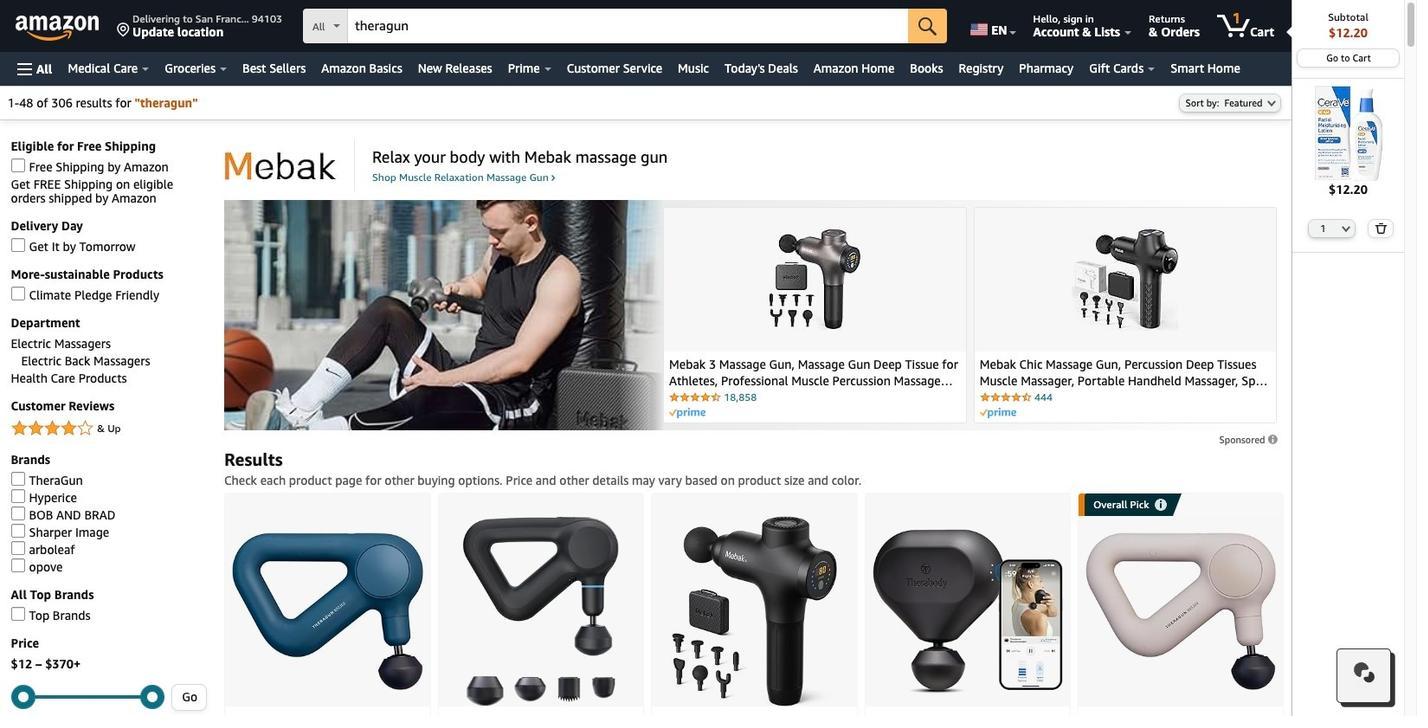 Task type: locate. For each thing, give the bounding box(es) containing it.
3 checkbox image from the top
[[11, 287, 25, 301]]

4 checkbox image from the top
[[11, 472, 25, 486]]

5 checkbox image from the top
[[11, 507, 25, 521]]

1 eligible for prime. image from the left
[[669, 408, 706, 418]]

None search field
[[303, 9, 948, 45]]

cerave am facial moisturizing lotion with spf 30 | oil-free face moisturizer with spf | formulated with hyaluronic acid, niacinamide &amp; ceramides | non-comedogenic | broad spectrum sunscreen | 3 ounce image
[[1301, 86, 1396, 181]]

checkbox image
[[11, 159, 25, 173], [11, 239, 25, 252], [11, 287, 25, 301], [11, 472, 25, 486], [11, 507, 25, 521], [11, 524, 25, 538], [11, 542, 25, 556], [11, 559, 25, 573], [11, 607, 25, 621]]

7 checkbox image from the top
[[11, 542, 25, 556]]

None range field
[[11, 696, 165, 699], [11, 696, 165, 699], [11, 696, 165, 699], [11, 696, 165, 699]]

Search Amazon text field
[[348, 10, 909, 42]]

2 eligible for prime. image from the left
[[980, 408, 1017, 418]]

dropdown image
[[1267, 100, 1276, 107]]

0 horizontal spatial eligible for prime. image
[[669, 408, 706, 418]]

None submit
[[909, 9, 948, 43], [1369, 220, 1393, 237], [909, 9, 948, 43], [1369, 220, 1393, 237]]

1 horizontal spatial eligible for prime. image
[[980, 408, 1017, 418]]

1 checkbox image from the top
[[11, 159, 25, 173]]

delete image
[[1375, 222, 1388, 234]]

eligible for prime. image
[[669, 408, 706, 418], [980, 408, 1017, 418]]



Task type: describe. For each thing, give the bounding box(es) containing it.
9 checkbox image from the top
[[11, 607, 25, 621]]

navigation navigation
[[0, 0, 1406, 716]]

sponsored ad - theragun prime quiet deep tissue therapy massage gun - bluetooth enabled, electric percussion massage gun &... image
[[463, 516, 620, 707]]

2 checkbox image from the top
[[11, 239, 25, 252]]

dropdown image
[[1343, 225, 1351, 232]]

8 checkbox image from the top
[[11, 559, 25, 573]]

sponsored ad - theragun relief handheld percussion massage gun - easy-to-use, comfortable & light personal massager for ev... image
[[232, 532, 423, 691]]

none search field inside navigation navigation
[[303, 9, 948, 45]]

checkbox image
[[11, 490, 25, 504]]

sponsored ad - theragun mini handheld electric massage gun - compact deep tissue treatment for any athlete on the go - por... image
[[873, 529, 1064, 694]]

6 checkbox image from the top
[[11, 524, 25, 538]]

Submit price range submit
[[173, 685, 206, 710]]

sponsored ad - mebak 3 massage gun, massage gun deep tissue for athletes, professional muscle percussion massage gun,massa... image
[[672, 516, 837, 707]]

theragun relief handheld percussion massage gun - easy-to-use, comfortable & light personal massager for every day pain re... image
[[1086, 532, 1277, 691]]

4 stars & up element
[[11, 419, 207, 439]]

amazon image
[[16, 16, 100, 42]]



Task type: vqa. For each thing, say whether or not it's contained in the screenshot.
10
no



